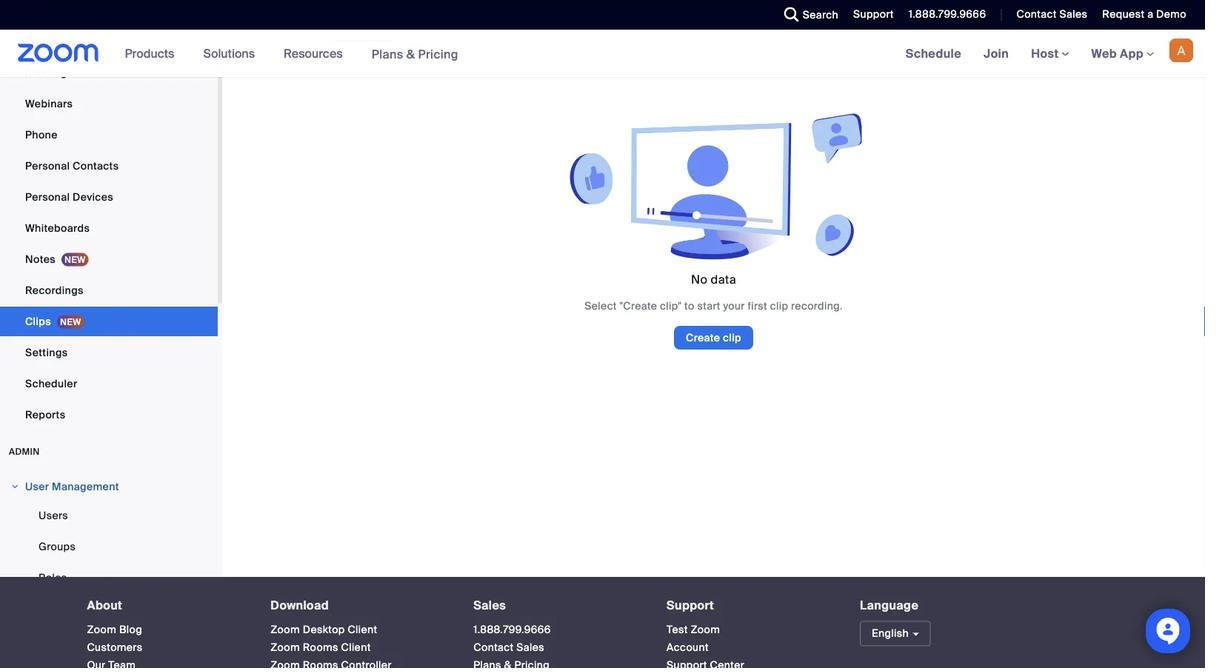 Task type: describe. For each thing, give the bounding box(es) containing it.
create clip button
[[674, 326, 754, 350]]

english button
[[860, 621, 931, 647]]

desktop
[[303, 623, 345, 637]]

zoom inside 'test zoom account'
[[691, 623, 720, 637]]

language
[[860, 598, 919, 614]]

zoom desktop client link
[[271, 623, 378, 637]]

request a demo
[[1103, 7, 1187, 21]]

blog
[[119, 623, 142, 637]]

roles link
[[0, 563, 218, 593]]

zoom rooms client link
[[271, 641, 371, 655]]

groups link
[[0, 532, 218, 562]]

about
[[87, 598, 122, 614]]

trash tab
[[603, 0, 643, 42]]

no data
[[691, 272, 737, 287]]

reports link
[[0, 400, 218, 430]]

clips inside clips link
[[25, 315, 51, 328]]

profile picture image
[[1170, 39, 1194, 62]]

resources button
[[284, 30, 350, 77]]

notes
[[25, 252, 56, 266]]

meetings link
[[0, 58, 218, 87]]

personal menu menu
[[0, 0, 218, 431]]

1.888.799.9666 link
[[474, 623, 551, 637]]

trash
[[605, 12, 640, 29]]

my clips
[[335, 12, 390, 29]]

app
[[1121, 46, 1144, 61]]

whiteboards link
[[0, 213, 218, 243]]

0 vertical spatial support
[[854, 7, 894, 21]]

contact sales
[[1017, 7, 1088, 21]]

no
[[691, 272, 708, 287]]

create
[[686, 331, 721, 345]]

plans
[[372, 46, 404, 62]]

my
[[335, 12, 354, 29]]

account link
[[667, 641, 709, 655]]

web
[[1092, 46, 1118, 61]]

webinars link
[[0, 89, 218, 119]]

about link
[[87, 598, 122, 614]]

create clip
[[686, 331, 742, 345]]

clips link
[[0, 307, 218, 336]]

resources
[[284, 46, 343, 61]]

clips for all clips
[[280, 12, 313, 29]]

settings
[[25, 346, 68, 359]]

personal for personal devices
[[25, 190, 70, 204]]

customers
[[87, 641, 143, 655]]

personal for personal contacts
[[25, 159, 70, 173]]

test zoom account
[[667, 623, 720, 655]]

2 horizontal spatial sales
[[1060, 7, 1088, 21]]

recording.
[[792, 300, 843, 313]]

webinars
[[25, 97, 73, 110]]

contacts
[[73, 159, 119, 173]]

a
[[1148, 7, 1154, 21]]

zoom down 'download'
[[271, 623, 300, 637]]

join
[[984, 46, 1009, 61]]

shared with me
[[412, 12, 512, 29]]

zoom desktop client zoom rooms client
[[271, 623, 378, 655]]

personal contacts
[[25, 159, 119, 173]]

1 horizontal spatial clip
[[771, 300, 789, 313]]

all clips
[[260, 12, 313, 29]]

starred
[[535, 12, 583, 29]]

notifications
[[663, 13, 745, 30]]

your
[[724, 300, 745, 313]]

host button
[[1032, 46, 1070, 61]]

user management menu item
[[0, 473, 218, 501]]

plans & pricing
[[372, 46, 459, 62]]

clips for my clips
[[357, 12, 390, 29]]

1 vertical spatial sales
[[474, 598, 506, 614]]

settings link
[[0, 338, 218, 368]]

schedule
[[906, 46, 962, 61]]

user management
[[25, 480, 119, 494]]

management
[[52, 480, 119, 494]]

personal devices link
[[0, 182, 218, 212]]

scheduler
[[25, 377, 77, 391]]

clip"
[[660, 300, 682, 313]]

reports
[[25, 408, 66, 422]]

clip inside button
[[723, 331, 742, 345]]

personal devices
[[25, 190, 113, 204]]

devices
[[73, 190, 113, 204]]

profile
[[25, 34, 58, 48]]

personal contacts link
[[0, 151, 218, 181]]

schedule link
[[895, 30, 973, 77]]

"create
[[620, 300, 658, 313]]

test
[[667, 623, 688, 637]]

search button
[[774, 0, 843, 30]]

user
[[25, 480, 49, 494]]

zoom logo image
[[18, 44, 99, 62]]

download link
[[271, 598, 329, 614]]

select
[[585, 300, 617, 313]]

0 vertical spatial client
[[348, 623, 378, 637]]

tabs of clips tab list
[[258, 0, 747, 42]]



Task type: vqa. For each thing, say whether or not it's contained in the screenshot.


Task type: locate. For each thing, give the bounding box(es) containing it.
2 vertical spatial sales
[[517, 641, 545, 655]]

1.888.799.9666 up schedule link
[[909, 7, 987, 21]]

admin
[[9, 446, 40, 458]]

1 horizontal spatial 1.888.799.9666
[[909, 7, 987, 21]]

user management menu
[[0, 501, 218, 594]]

phone link
[[0, 120, 218, 150]]

zoom blog customers
[[87, 623, 143, 655]]

users link
[[0, 501, 218, 531]]

sales down 1.888.799.9666 link
[[517, 641, 545, 655]]

support right search
[[854, 7, 894, 21]]

personal
[[25, 159, 70, 173], [25, 190, 70, 204]]

1 personal from the top
[[25, 159, 70, 173]]

download
[[271, 598, 329, 614]]

2 horizontal spatial clips
[[357, 12, 390, 29]]

zoom inside zoom blog customers
[[87, 623, 116, 637]]

to
[[685, 300, 695, 313]]

request
[[1103, 7, 1145, 21]]

start
[[698, 300, 721, 313]]

sales up "host" dropdown button
[[1060, 7, 1088, 21]]

search
[[803, 8, 839, 21]]

plans & pricing link
[[372, 46, 459, 62], [372, 46, 459, 62]]

meetings navigation
[[895, 30, 1206, 78]]

demo
[[1157, 7, 1187, 21]]

shared
[[412, 12, 459, 29]]

&
[[407, 46, 415, 62]]

banner containing products
[[0, 30, 1206, 78]]

clip right first
[[771, 300, 789, 313]]

recordings
[[25, 283, 84, 297]]

1.888.799.9666 button
[[898, 0, 990, 30], [909, 7, 987, 21]]

1 horizontal spatial support
[[854, 7, 894, 21]]

clips right all
[[280, 12, 313, 29]]

0 vertical spatial clip
[[771, 300, 789, 313]]

account
[[667, 641, 709, 655]]

1 horizontal spatial contact
[[1017, 7, 1057, 21]]

1.888.799.9666 button up schedule link
[[909, 7, 987, 21]]

1.888.799.9666 for 1.888.799.9666 contact sales
[[474, 623, 551, 637]]

customers link
[[87, 641, 143, 655]]

contact down 1.888.799.9666 link
[[474, 641, 514, 655]]

web app
[[1092, 46, 1144, 61]]

sales up 1.888.799.9666 link
[[474, 598, 506, 614]]

rooms
[[303, 641, 339, 655]]

0 horizontal spatial contact
[[474, 641, 514, 655]]

english
[[872, 627, 909, 641]]

0 horizontal spatial sales
[[474, 598, 506, 614]]

0 horizontal spatial support
[[667, 598, 715, 614]]

clips inside my clips tab
[[357, 12, 390, 29]]

0 vertical spatial personal
[[25, 159, 70, 173]]

home
[[25, 3, 56, 17]]

profile link
[[0, 27, 218, 56]]

scheduler link
[[0, 369, 218, 399]]

meetings
[[25, 66, 73, 79]]

clips up settings
[[25, 315, 51, 328]]

sales
[[1060, 7, 1088, 21], [474, 598, 506, 614], [517, 641, 545, 655]]

0 horizontal spatial 1.888.799.9666
[[474, 623, 551, 637]]

0 vertical spatial 1.888.799.9666
[[909, 7, 987, 21]]

1 vertical spatial contact
[[474, 641, 514, 655]]

all clips tab
[[258, 0, 315, 42]]

zoom up 'account' link
[[691, 623, 720, 637]]

test zoom link
[[667, 623, 720, 637]]

contact up 'host'
[[1017, 7, 1057, 21]]

web app button
[[1092, 46, 1155, 61]]

right image
[[10, 482, 19, 491]]

0 horizontal spatial clips
[[25, 315, 51, 328]]

users
[[39, 509, 68, 522]]

contact sales link
[[1006, 0, 1092, 30], [1017, 7, 1088, 21], [474, 641, 545, 655]]

1.888.799.9666 down sales link
[[474, 623, 551, 637]]

clip right the create
[[723, 331, 742, 345]]

join link
[[973, 30, 1021, 77]]

all
[[260, 12, 276, 29]]

1 horizontal spatial clips
[[280, 12, 313, 29]]

sales link
[[474, 598, 506, 614]]

zoom
[[87, 623, 116, 637], [271, 623, 300, 637], [691, 623, 720, 637], [271, 641, 300, 655]]

side navigation navigation
[[0, 0, 222, 668]]

sales inside 1.888.799.9666 contact sales
[[517, 641, 545, 655]]

client right desktop
[[348, 623, 378, 637]]

client right rooms
[[341, 641, 371, 655]]

personal up whiteboards
[[25, 190, 70, 204]]

2 personal from the top
[[25, 190, 70, 204]]

groups
[[39, 540, 76, 554]]

products
[[125, 46, 174, 61]]

1.888.799.9666 button up the schedule at the right of the page
[[898, 0, 990, 30]]

home link
[[0, 0, 218, 25]]

clips
[[280, 12, 313, 29], [357, 12, 390, 29], [25, 315, 51, 328]]

1 vertical spatial personal
[[25, 190, 70, 204]]

1 horizontal spatial sales
[[517, 641, 545, 655]]

host
[[1032, 46, 1062, 61]]

with
[[462, 12, 489, 29]]

select "create clip" to start your first clip recording.
[[585, 300, 843, 313]]

1 vertical spatial client
[[341, 641, 371, 655]]

my clips tab
[[333, 0, 392, 42]]

1.888.799.9666 for 1.888.799.9666
[[909, 7, 987, 21]]

clips right my
[[357, 12, 390, 29]]

notes link
[[0, 245, 218, 274]]

shared with me tab
[[410, 0, 515, 42]]

1 vertical spatial 1.888.799.9666
[[474, 623, 551, 637]]

starred tab
[[532, 0, 585, 42]]

zoom blog link
[[87, 623, 142, 637]]

1 vertical spatial support
[[667, 598, 715, 614]]

support link
[[843, 0, 898, 30], [854, 7, 894, 21], [667, 598, 715, 614]]

whiteboards
[[25, 221, 90, 235]]

phone
[[25, 128, 58, 142]]

pricing
[[418, 46, 459, 62]]

0 vertical spatial sales
[[1060, 7, 1088, 21]]

clips inside "all clips" tab
[[280, 12, 313, 29]]

data
[[711, 272, 737, 287]]

request a demo link
[[1092, 0, 1206, 30], [1103, 7, 1187, 21]]

contact inside 1.888.799.9666 contact sales
[[474, 641, 514, 655]]

0 vertical spatial contact
[[1017, 7, 1057, 21]]

support up test zoom link
[[667, 598, 715, 614]]

product information navigation
[[114, 30, 470, 78]]

me
[[492, 12, 512, 29]]

client
[[348, 623, 378, 637], [341, 641, 371, 655]]

0 horizontal spatial clip
[[723, 331, 742, 345]]

zoom up customers link
[[87, 623, 116, 637]]

solutions
[[203, 46, 255, 61]]

clip
[[771, 300, 789, 313], [723, 331, 742, 345]]

1.888.799.9666
[[909, 7, 987, 21], [474, 623, 551, 637]]

solutions button
[[203, 30, 262, 77]]

personal down phone
[[25, 159, 70, 173]]

banner
[[0, 30, 1206, 78]]

zoom left rooms
[[271, 641, 300, 655]]

1 vertical spatial clip
[[723, 331, 742, 345]]

recordings link
[[0, 276, 218, 305]]



